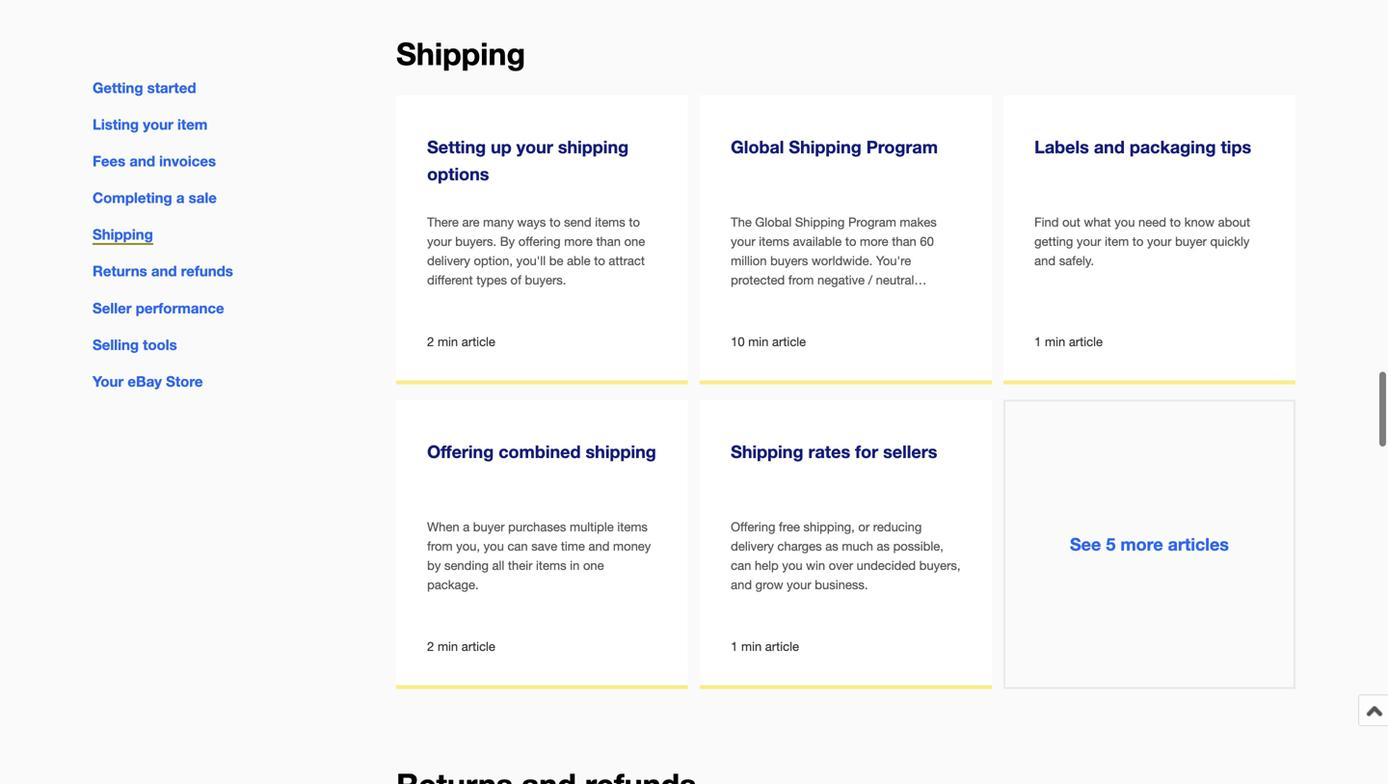 Task type: locate. For each thing, give the bounding box(es) containing it.
offering left free
[[731, 519, 776, 534]]

you down charges
[[782, 558, 803, 573]]

1 horizontal spatial over
[[887, 292, 912, 307]]

than
[[596, 234, 621, 249], [892, 234, 917, 249]]

find
[[1035, 215, 1059, 230]]

your inside the global shipping program makes your items available to more than 60 million buyers worldwide. you're protected from negative / neutral feedback, and have control over which items you want to ship through the program.
[[731, 234, 756, 249]]

from down buyers
[[789, 273, 814, 288]]

and up seller performance
[[151, 263, 177, 280]]

program up you're
[[849, 215, 897, 230]]

you inside find out what you need to know about getting your item to your buyer quickly and safely.
[[1115, 215, 1135, 230]]

1 vertical spatial program
[[849, 215, 897, 230]]

delivery inside there are many ways to send items to your buyers. by offering more than one delivery option, you'll be able to attract different types of buyers.
[[427, 253, 470, 268]]

article down safely.
[[1069, 334, 1103, 349]]

0 horizontal spatial can
[[508, 539, 528, 554]]

2 2 from the top
[[427, 639, 434, 654]]

and up want
[[790, 292, 811, 307]]

2 min article down package.
[[427, 639, 496, 654]]

0 vertical spatial one
[[625, 234, 645, 249]]

can inside when a buyer purchases multiple items from you, you can save time and money by sending all their items in one package.
[[508, 539, 528, 554]]

or
[[859, 519, 870, 534]]

items down save
[[536, 558, 567, 573]]

have
[[815, 292, 841, 307]]

win
[[806, 558, 826, 573]]

1 vertical spatial over
[[829, 558, 853, 573]]

1 horizontal spatial 1
[[1035, 334, 1042, 349]]

offering for offering free shipping, or reducing delivery charges as much as possible, can help you win over undecided buyers, and grow your business.
[[731, 519, 776, 534]]

0 horizontal spatial more
[[564, 234, 593, 249]]

0 horizontal spatial delivery
[[427, 253, 470, 268]]

0 vertical spatial over
[[887, 292, 912, 307]]

can left help
[[731, 558, 752, 573]]

0 vertical spatial 2 min article
[[427, 334, 496, 349]]

one inside there are many ways to send items to your buyers. by offering more than one delivery option, you'll be able to attract different types of buyers.
[[625, 234, 645, 249]]

for
[[855, 441, 879, 462]]

and inside find out what you need to know about getting your item to your buyer quickly and safely.
[[1035, 253, 1056, 268]]

tools
[[143, 336, 177, 353]]

your down what
[[1077, 234, 1102, 249]]

labels
[[1035, 136, 1090, 157]]

shipping
[[396, 35, 526, 72], [789, 136, 862, 157], [795, 215, 845, 230], [93, 226, 153, 243], [731, 441, 804, 462]]

1 vertical spatial 1 min article
[[731, 639, 799, 654]]

1 vertical spatial one
[[583, 558, 604, 573]]

program
[[867, 136, 938, 157], [849, 215, 897, 230]]

min down different
[[438, 334, 458, 349]]

ebay
[[128, 373, 162, 390]]

min for global shipping program
[[749, 334, 769, 349]]

offering inside offering free shipping, or reducing delivery charges as much as possible, can help you win over undecided buyers, and grow your business.
[[731, 519, 776, 534]]

1 vertical spatial a
[[463, 519, 470, 534]]

selling tools link
[[93, 336, 177, 353]]

items up money
[[618, 519, 648, 534]]

offering up the when on the left of the page
[[427, 441, 494, 462]]

0 horizontal spatial 1
[[731, 639, 738, 654]]

than up attract
[[596, 234, 621, 249]]

0 horizontal spatial a
[[176, 189, 185, 207]]

your inside setting up your shipping options
[[517, 136, 553, 157]]

through
[[861, 311, 904, 326]]

shipping up multiple
[[586, 441, 657, 462]]

buyer down 'know'
[[1176, 234, 1207, 249]]

0 vertical spatial shipping
[[558, 136, 629, 157]]

quickly
[[1211, 234, 1250, 249]]

1 vertical spatial buyers.
[[525, 273, 566, 288]]

0 vertical spatial can
[[508, 539, 528, 554]]

items up buyers
[[759, 234, 790, 249]]

article down types
[[462, 334, 496, 349]]

1 horizontal spatial item
[[1105, 234, 1129, 249]]

2 down different
[[427, 334, 434, 349]]

0 horizontal spatial offering
[[427, 441, 494, 462]]

1 horizontal spatial more
[[860, 234, 889, 249]]

there are many ways to send items to your buyers. by offering more than one delivery option, you'll be able to attract different types of buyers.
[[427, 215, 645, 288]]

can
[[508, 539, 528, 554], [731, 558, 752, 573]]

one
[[625, 234, 645, 249], [583, 558, 604, 573]]

0 vertical spatial 1 min article
[[1035, 334, 1103, 349]]

article down grow
[[765, 639, 799, 654]]

packaging
[[1130, 136, 1216, 157]]

program.
[[731, 331, 782, 346]]

1 vertical spatial 2
[[427, 639, 434, 654]]

1 vertical spatial 1
[[731, 639, 738, 654]]

min for labels and packaging tips
[[1045, 334, 1066, 349]]

your inside offering free shipping, or reducing delivery charges as much as possible, can help you win over undecided buyers, and grow your business.
[[787, 577, 812, 592]]

0 vertical spatial buyers.
[[455, 234, 497, 249]]

2 min article down different
[[427, 334, 496, 349]]

0 horizontal spatial one
[[583, 558, 604, 573]]

item
[[177, 116, 208, 133], [1105, 234, 1129, 249]]

0 vertical spatial 2
[[427, 334, 434, 349]]

delivery up help
[[731, 539, 774, 554]]

and right fees
[[130, 152, 155, 170]]

article
[[462, 334, 496, 349], [772, 334, 806, 349], [1069, 334, 1103, 349], [462, 639, 496, 654], [765, 639, 799, 654]]

1 horizontal spatial offering
[[731, 519, 776, 534]]

0 vertical spatial buyer
[[1176, 234, 1207, 249]]

and down multiple
[[589, 539, 610, 554]]

one up attract
[[625, 234, 645, 249]]

to right able
[[594, 253, 605, 268]]

over down "neutral"
[[887, 292, 912, 307]]

0 horizontal spatial over
[[829, 558, 853, 573]]

delivery
[[427, 253, 470, 268], [731, 539, 774, 554]]

refunds
[[181, 263, 233, 280]]

you inside offering free shipping, or reducing delivery charges as much as possible, can help you win over undecided buyers, and grow your business.
[[782, 558, 803, 573]]

min down safely.
[[1045, 334, 1066, 349]]

many
[[483, 215, 514, 230]]

0 vertical spatial delivery
[[427, 253, 470, 268]]

0 vertical spatial item
[[177, 116, 208, 133]]

offering
[[519, 234, 561, 249]]

delivery inside offering free shipping, or reducing delivery charges as much as possible, can help you win over undecided buyers, and grow your business.
[[731, 539, 774, 554]]

item up invoices
[[177, 116, 208, 133]]

1 horizontal spatial buyers.
[[525, 273, 566, 288]]

1 horizontal spatial 1 min article
[[1035, 334, 1103, 349]]

1 horizontal spatial from
[[789, 273, 814, 288]]

you up all
[[484, 539, 504, 554]]

0 vertical spatial offering
[[427, 441, 494, 462]]

1 horizontal spatial as
[[877, 539, 890, 554]]

reducing
[[873, 519, 922, 534]]

0 horizontal spatial buyer
[[473, 519, 505, 534]]

0 horizontal spatial than
[[596, 234, 621, 249]]

more up able
[[564, 234, 593, 249]]

available
[[793, 234, 842, 249]]

a left sale
[[176, 189, 185, 207]]

performance
[[136, 299, 224, 317]]

offering combined shipping
[[427, 441, 657, 462]]

offering for offering combined shipping
[[427, 441, 494, 462]]

from inside the global shipping program makes your items available to more than 60 million buyers worldwide. you're protected from negative / neutral feedback, and have control over which items you want to ship through the program.
[[789, 273, 814, 288]]

article for setting
[[462, 334, 496, 349]]

possible,
[[894, 539, 944, 554]]

1 vertical spatial shipping
[[586, 441, 657, 462]]

a inside when a buyer purchases multiple items from you, you can save time and money by sending all their items in one package.
[[463, 519, 470, 534]]

item down what
[[1105, 234, 1129, 249]]

more inside the global shipping program makes your items available to more than 60 million buyers worldwide. you're protected from negative / neutral feedback, and have control over which items you want to ship through the program.
[[860, 234, 889, 249]]

article down package.
[[462, 639, 496, 654]]

and left grow
[[731, 577, 752, 592]]

1 horizontal spatial delivery
[[731, 539, 774, 554]]

0 horizontal spatial item
[[177, 116, 208, 133]]

and inside offering free shipping, or reducing delivery charges as much as possible, can help you win over undecided buyers, and grow your business.
[[731, 577, 752, 592]]

your down the the
[[731, 234, 756, 249]]

1 2 min article from the top
[[427, 334, 496, 349]]

you
[[1115, 215, 1135, 230], [765, 311, 785, 326], [484, 539, 504, 554], [782, 558, 803, 573]]

sale
[[189, 189, 217, 207]]

min for shipping rates for sellers
[[742, 639, 762, 654]]

10
[[731, 334, 745, 349]]

a
[[176, 189, 185, 207], [463, 519, 470, 534]]

and inside the global shipping program makes your items available to more than 60 million buyers worldwide. you're protected from negative / neutral feedback, and have control over which items you want to ship through the program.
[[790, 292, 811, 307]]

a up you,
[[463, 519, 470, 534]]

as down shipping,
[[826, 539, 839, 554]]

your down there
[[427, 234, 452, 249]]

global up the the
[[731, 136, 784, 157]]

min right 10
[[749, 334, 769, 349]]

1 vertical spatial can
[[731, 558, 752, 573]]

1 horizontal spatial can
[[731, 558, 752, 573]]

one right in
[[583, 558, 604, 573]]

2 min article for offering combined shipping
[[427, 639, 496, 654]]

more up you're
[[860, 234, 889, 249]]

2 horizontal spatial more
[[1121, 534, 1164, 555]]

see 5 more articles
[[1070, 534, 1230, 555]]

you right what
[[1115, 215, 1135, 230]]

buyers.
[[455, 234, 497, 249], [525, 273, 566, 288]]

can up their
[[508, 539, 528, 554]]

and
[[1094, 136, 1125, 157], [130, 152, 155, 170], [1035, 253, 1056, 268], [151, 263, 177, 280], [790, 292, 811, 307], [589, 539, 610, 554], [731, 577, 752, 592]]

selling tools
[[93, 336, 177, 353]]

from down the when on the left of the page
[[427, 539, 453, 554]]

0 horizontal spatial from
[[427, 539, 453, 554]]

1 horizontal spatial buyer
[[1176, 234, 1207, 249]]

10 min article
[[731, 334, 806, 349]]

the
[[908, 311, 925, 326]]

1 vertical spatial from
[[427, 539, 453, 554]]

shipping inside setting up your shipping options
[[558, 136, 629, 157]]

1 min article down safely.
[[1035, 334, 1103, 349]]

to down 'have'
[[820, 311, 831, 326]]

setting up your shipping options
[[427, 136, 629, 184]]

1 vertical spatial item
[[1105, 234, 1129, 249]]

to right need
[[1170, 215, 1181, 230]]

from inside when a buyer purchases multiple items from you, you can save time and money by sending all their items in one package.
[[427, 539, 453, 554]]

article for global
[[772, 334, 806, 349]]

1 vertical spatial offering
[[731, 519, 776, 534]]

your down win
[[787, 577, 812, 592]]

sellers
[[883, 441, 938, 462]]

over inside offering free shipping, or reducing delivery charges as much as possible, can help you win over undecided buyers, and grow your business.
[[829, 558, 853, 573]]

shipping up send at the top left
[[558, 136, 629, 157]]

items right send at the top left
[[595, 215, 626, 230]]

and right labels
[[1094, 136, 1125, 157]]

your up 'fees and invoices'
[[143, 116, 173, 133]]

1 for labels and packaging tips
[[1035, 334, 1042, 349]]

1 min article down grow
[[731, 639, 799, 654]]

articles
[[1168, 534, 1230, 555]]

1 2 from the top
[[427, 334, 434, 349]]

you up "10 min article"
[[765, 311, 785, 326]]

over up the business.
[[829, 558, 853, 573]]

1 vertical spatial buyer
[[473, 519, 505, 534]]

1 for shipping rates for sellers
[[731, 639, 738, 654]]

store
[[166, 373, 203, 390]]

as
[[826, 539, 839, 554], [877, 539, 890, 554]]

buyer up you,
[[473, 519, 505, 534]]

1 than from the left
[[596, 234, 621, 249]]

multiple
[[570, 519, 614, 534]]

2 than from the left
[[892, 234, 917, 249]]

0 vertical spatial from
[[789, 273, 814, 288]]

fees
[[93, 152, 126, 170]]

0 vertical spatial a
[[176, 189, 185, 207]]

delivery up different
[[427, 253, 470, 268]]

to down need
[[1133, 234, 1144, 249]]

buyers. down are
[[455, 234, 497, 249]]

charges
[[778, 539, 822, 554]]

buyers. down be at the top left of the page
[[525, 273, 566, 288]]

able
[[567, 253, 591, 268]]

global right the the
[[755, 215, 792, 230]]

1 horizontal spatial one
[[625, 234, 645, 249]]

1 vertical spatial global
[[755, 215, 792, 230]]

purchases
[[508, 519, 566, 534]]

seller performance
[[93, 299, 224, 317]]

as up 'undecided'
[[877, 539, 890, 554]]

your
[[93, 373, 124, 390]]

1 vertical spatial delivery
[[731, 539, 774, 554]]

2 2 min article from the top
[[427, 639, 496, 654]]

min down package.
[[438, 639, 458, 654]]

0 horizontal spatial as
[[826, 539, 839, 554]]

1 horizontal spatial a
[[463, 519, 470, 534]]

can inside offering free shipping, or reducing delivery charges as much as possible, can help you win over undecided buyers, and grow your business.
[[731, 558, 752, 573]]

you inside when a buyer purchases multiple items from you, you can save time and money by sending all their items in one package.
[[484, 539, 504, 554]]

returns
[[93, 263, 147, 280]]

send
[[564, 215, 592, 230]]

article down want
[[772, 334, 806, 349]]

and down "getting"
[[1035, 253, 1056, 268]]

2 min article for setting up your shipping options
[[427, 334, 496, 349]]

out
[[1063, 215, 1081, 230]]

than up you're
[[892, 234, 917, 249]]

offering
[[427, 441, 494, 462], [731, 519, 776, 534]]

2 down package.
[[427, 639, 434, 654]]

are
[[462, 215, 480, 230]]

global shipping program
[[731, 136, 938, 157]]

your right the up
[[517, 136, 553, 157]]

you,
[[456, 539, 480, 554]]

1 horizontal spatial than
[[892, 234, 917, 249]]

1 min article
[[1035, 334, 1103, 349], [731, 639, 799, 654]]

more right 5
[[1121, 534, 1164, 555]]

neutral
[[876, 273, 915, 288]]

0 horizontal spatial 1 min article
[[731, 639, 799, 654]]

1 min article for labels
[[1035, 334, 1103, 349]]

min down grow
[[742, 639, 762, 654]]

0 vertical spatial 1
[[1035, 334, 1042, 349]]

program up makes
[[867, 136, 938, 157]]

2 min article
[[427, 334, 496, 349], [427, 639, 496, 654]]

1 vertical spatial 2 min article
[[427, 639, 496, 654]]



Task type: vqa. For each thing, say whether or not it's contained in the screenshot.
Contact seller Link
no



Task type: describe. For each thing, give the bounding box(es) containing it.
money
[[613, 539, 651, 554]]

their
[[508, 558, 533, 573]]

0 horizontal spatial buyers.
[[455, 234, 497, 249]]

/
[[869, 273, 873, 288]]

time
[[561, 539, 585, 554]]

options
[[427, 164, 489, 184]]

article for offering
[[462, 639, 496, 654]]

package.
[[427, 577, 479, 592]]

a for completing
[[176, 189, 185, 207]]

undecided
[[857, 558, 916, 573]]

by
[[500, 234, 515, 249]]

invoices
[[159, 152, 216, 170]]

listing
[[93, 116, 139, 133]]

ship
[[834, 311, 858, 326]]

up
[[491, 136, 512, 157]]

ways
[[517, 215, 546, 230]]

min for offering combined shipping
[[438, 639, 458, 654]]

getting started
[[93, 79, 196, 96]]

labels and packaging tips
[[1035, 136, 1252, 157]]

rates
[[809, 441, 851, 462]]

items inside there are many ways to send items to your buyers. by offering more than one delivery option, you'll be able to attract different types of buyers.
[[595, 215, 626, 230]]

buyers
[[771, 253, 808, 268]]

1 min article for shipping
[[731, 639, 799, 654]]

tips
[[1221, 136, 1252, 157]]

safely.
[[1060, 253, 1095, 268]]

selling
[[93, 336, 139, 353]]

shipping,
[[804, 519, 855, 534]]

over inside the global shipping program makes your items available to more than 60 million buyers worldwide. you're protected from negative / neutral feedback, and have control over which items you want to ship through the program.
[[887, 292, 912, 307]]

than inside the global shipping program makes your items available to more than 60 million buyers worldwide. you're protected from negative / neutral feedback, and have control over which items you want to ship through the program.
[[892, 234, 917, 249]]

business.
[[815, 577, 868, 592]]

offering free shipping, or reducing delivery charges as much as possible, can help you win over undecided buyers, and grow your business.
[[731, 519, 961, 592]]

be
[[549, 253, 564, 268]]

getting
[[93, 79, 143, 96]]

option,
[[474, 253, 513, 268]]

feedback,
[[731, 292, 787, 307]]

your down need
[[1148, 234, 1172, 249]]

1 as from the left
[[826, 539, 839, 554]]

help
[[755, 558, 779, 573]]

need
[[1139, 215, 1167, 230]]

protected
[[731, 273, 785, 288]]

listing your item link
[[93, 116, 208, 133]]

in
[[570, 558, 580, 573]]

the
[[731, 215, 752, 230]]

combined
[[499, 441, 581, 462]]

seller
[[93, 299, 132, 317]]

completing a sale
[[93, 189, 217, 207]]

your ebay store link
[[93, 373, 203, 390]]

2 as from the left
[[877, 539, 890, 554]]

fees and invoices
[[93, 152, 216, 170]]

60
[[920, 234, 934, 249]]

what
[[1084, 215, 1112, 230]]

grow
[[756, 577, 784, 592]]

attract
[[609, 253, 645, 268]]

about
[[1219, 215, 1251, 230]]

million
[[731, 253, 767, 268]]

find out what you need to know about getting your item to your buyer quickly and safely.
[[1035, 215, 1251, 268]]

2 for offering combined shipping
[[427, 639, 434, 654]]

much
[[842, 539, 874, 554]]

worldwide.
[[812, 253, 873, 268]]

0 vertical spatial program
[[867, 136, 938, 157]]

returns and refunds link
[[93, 263, 233, 280]]

2 for setting up your shipping options
[[427, 334, 434, 349]]

one inside when a buyer purchases multiple items from you, you can save time and money by sending all their items in one package.
[[583, 558, 604, 573]]

items up program.
[[731, 311, 762, 326]]

min for setting up your shipping options
[[438, 334, 458, 349]]

you're
[[876, 253, 912, 268]]

started
[[147, 79, 196, 96]]

completing a sale link
[[93, 189, 217, 207]]

article for labels
[[1069, 334, 1103, 349]]

getting
[[1035, 234, 1074, 249]]

you inside the global shipping program makes your items available to more than 60 million buyers worldwide. you're protected from negative / neutral feedback, and have control over which items you want to ship through the program.
[[765, 311, 785, 326]]

shipping rates for sellers
[[731, 441, 938, 462]]

types
[[477, 273, 507, 288]]

item inside find out what you need to know about getting your item to your buyer quickly and safely.
[[1105, 234, 1129, 249]]

the global shipping program makes your items available to more than 60 million buyers worldwide. you're protected from negative / neutral feedback, and have control over which items you want to ship through the program.
[[731, 215, 948, 346]]

to up worldwide.
[[846, 234, 857, 249]]

program inside the global shipping program makes your items available to more than 60 million buyers worldwide. you're protected from negative / neutral feedback, and have control over which items you want to ship through the program.
[[849, 215, 897, 230]]

5
[[1106, 534, 1116, 555]]

0 vertical spatial global
[[731, 136, 784, 157]]

your inside there are many ways to send items to your buyers. by offering more than one delivery option, you'll be able to attract different types of buyers.
[[427, 234, 452, 249]]

seller performance link
[[93, 299, 224, 317]]

and inside when a buyer purchases multiple items from you, you can save time and money by sending all their items in one package.
[[589, 539, 610, 554]]

when
[[427, 519, 460, 534]]

buyer inside when a buyer purchases multiple items from you, you can save time and money by sending all their items in one package.
[[473, 519, 505, 534]]

buyers,
[[920, 558, 961, 573]]

to up attract
[[629, 215, 640, 230]]

makes
[[900, 215, 937, 230]]

of
[[511, 273, 522, 288]]

different
[[427, 273, 473, 288]]

more inside there are many ways to send items to your buyers. by offering more than one delivery option, you'll be able to attract different types of buyers.
[[564, 234, 593, 249]]

sending
[[445, 558, 489, 573]]

returns and refunds
[[93, 263, 233, 280]]

completing
[[93, 189, 172, 207]]

than inside there are many ways to send items to your buyers. by offering more than one delivery option, you'll be able to attract different types of buyers.
[[596, 234, 621, 249]]

shipping inside the global shipping program makes your items available to more than 60 million buyers worldwide. you're protected from negative / neutral feedback, and have control over which items you want to ship through the program.
[[795, 215, 845, 230]]

to left send at the top left
[[550, 215, 561, 230]]

when a buyer purchases multiple items from you, you can save time and money by sending all their items in one package.
[[427, 519, 651, 592]]

shipping link
[[93, 226, 153, 245]]

control
[[845, 292, 884, 307]]

you'll
[[516, 253, 546, 268]]

all
[[492, 558, 505, 573]]

a for when
[[463, 519, 470, 534]]

negative
[[818, 273, 865, 288]]

which
[[915, 292, 948, 307]]

buyer inside find out what you need to know about getting your item to your buyer quickly and safely.
[[1176, 234, 1207, 249]]

want
[[789, 311, 816, 326]]

there
[[427, 215, 459, 230]]

global inside the global shipping program makes your items available to more than 60 million buyers worldwide. you're protected from negative / neutral feedback, and have control over which items you want to ship through the program.
[[755, 215, 792, 230]]

article for shipping
[[765, 639, 799, 654]]

save
[[532, 539, 558, 554]]

by
[[427, 558, 441, 573]]



